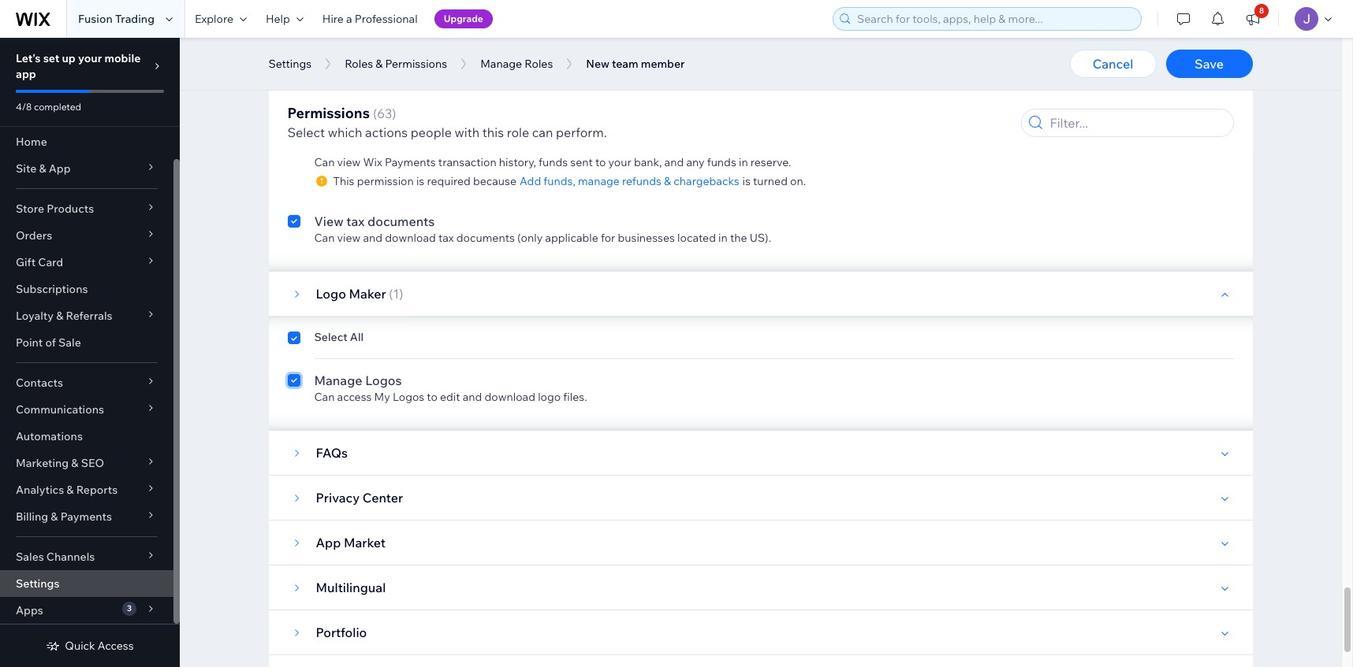 Task type: vqa. For each thing, say whether or not it's contained in the screenshot.
Booking corresponding to Booking Calendar
no



Task type: locate. For each thing, give the bounding box(es) containing it.
Search for tools, apps, help & more... field
[[852, 8, 1136, 30]]

can left access
[[314, 390, 335, 405]]

0 vertical spatial refunds
[[433, 81, 478, 97]]

2 vertical spatial to
[[427, 390, 437, 405]]

marketing
[[16, 457, 69, 471]]

funds right add
[[359, 99, 389, 113]]

2 horizontal spatial funds
[[707, 155, 736, 170]]

1 vertical spatial )
[[399, 286, 403, 302]]

the right "63"
[[404, 99, 421, 113]]

view up this
[[337, 155, 361, 170]]

& up new
[[587, 42, 594, 56]]

app
[[16, 67, 36, 81]]

1 horizontal spatial set
[[826, 42, 842, 56]]

your inside let's set up your mobile app
[[78, 51, 102, 65]]

settings down the help button
[[268, 57, 312, 71]]

gift card
[[16, 255, 63, 270]]

to right my
[[427, 390, 437, 405]]

to
[[391, 99, 402, 113], [595, 155, 606, 170], [427, 390, 437, 405]]

1 vertical spatial permissions
[[287, 104, 370, 122]]

manage inside manage logos can access my logos to edit and download logo files.
[[314, 373, 362, 389]]

0 horizontal spatial in
[[718, 231, 728, 245]]

view inside view tax documents can view and download tax documents (only applicable for businesses located in the us).
[[314, 214, 344, 229]]

and right methods
[[804, 42, 824, 56]]

1 vertical spatial refunds
[[851, 99, 890, 113]]

refunds
[[433, 81, 478, 97], [851, 99, 890, 113], [622, 174, 662, 188]]

1 horizontal spatial up
[[337, 24, 353, 40]]

0 vertical spatial with
[[700, 99, 722, 113]]

0 horizontal spatial your
[[78, 51, 102, 65]]

access
[[337, 390, 372, 405]]

edit inside set up and manage wix payments can complete the wix payments setup, edit personal & bank details, manage payment methods and set the payout schedule.
[[517, 42, 537, 56]]

0 vertical spatial funds,
[[342, 81, 379, 97]]

payments down reports
[[385, 155, 436, 170]]

0 vertical spatial select
[[287, 125, 325, 140]]

1 vertical spatial with
[[455, 125, 480, 140]]

0 horizontal spatial funds
[[359, 99, 389, 113]]

refunds up account,
[[433, 81, 478, 97]]

this permission is required because add funds, manage refunds & chargebacks is turned on.
[[333, 174, 806, 188]]

logos
[[365, 373, 402, 389], [393, 390, 424, 405]]

1 vertical spatial funds,
[[544, 174, 575, 188]]

for left certain
[[893, 99, 907, 113]]

1 horizontal spatial add
[[520, 174, 541, 188]]

4 can from the top
[[314, 231, 335, 245]]

and left issue
[[800, 99, 819, 113]]

1 horizontal spatial in
[[739, 155, 748, 170]]

tax down required
[[438, 231, 454, 245]]

settings inside settings link
[[16, 577, 59, 591]]

0 horizontal spatial is
[[416, 174, 424, 188]]

quick access button
[[46, 640, 134, 654]]

upgrade button
[[434, 9, 493, 28]]

0 vertical spatial to
[[391, 99, 402, 113]]

download up 1
[[385, 231, 436, 245]]

select inside "permissions ( 63 ) select which actions people with this role can perform."
[[287, 125, 325, 140]]

app left market
[[316, 535, 341, 551]]

download inside view tax documents can view and download tax documents (only applicable for businesses located in the us).
[[385, 231, 436, 245]]

to up actions
[[391, 99, 402, 113]]

0 horizontal spatial documents
[[367, 214, 435, 229]]

0 horizontal spatial funds,
[[342, 81, 379, 97]]

0 horizontal spatial with
[[455, 125, 480, 140]]

0 vertical spatial your
[[78, 51, 102, 65]]

2 can from the top
[[314, 99, 335, 113]]

your up add funds, manage refunds & chargebacks button
[[608, 155, 631, 170]]

funds up this permission is required because add funds, manage refunds & chargebacks is turned on.
[[539, 155, 568, 170]]

63
[[377, 106, 392, 121]]

can down set
[[314, 42, 335, 56]]

( right the maker
[[389, 286, 393, 302]]

add down "history,"
[[520, 174, 541, 188]]

wix inside the add funds, manage refunds & chargebacks can add funds to the account, dispute chargebacks for payments accepted with wix payments and issue refunds for certain providers.
[[725, 99, 744, 113]]

2 vertical spatial refunds
[[622, 174, 662, 188]]

0 horizontal spatial tax
[[346, 214, 365, 229]]

with right accepted on the top of the page
[[700, 99, 722, 113]]

up right set
[[337, 24, 353, 40]]

0 vertical spatial manage
[[480, 57, 522, 71]]

1 vertical spatial view
[[337, 231, 361, 245]]

1 vertical spatial manage
[[314, 373, 362, 389]]

1 horizontal spatial manage
[[480, 57, 522, 71]]

payments inside the add funds, manage refunds & chargebacks can add funds to the account, dispute chargebacks for payments accepted with wix payments and issue refunds for certain providers.
[[746, 99, 797, 113]]

manage up access
[[314, 373, 362, 389]]

0 horizontal spatial edit
[[440, 390, 460, 405]]

quick
[[65, 640, 95, 654]]

chargebacks up can
[[511, 99, 577, 113]]

roles down complete at the top left of the page
[[345, 57, 373, 71]]

to right sent
[[595, 155, 606, 170]]

and inside view tax documents can view and download tax documents (only applicable for businesses located in the us).
[[363, 231, 383, 245]]

and up the maker
[[363, 231, 383, 245]]

privacy center
[[316, 490, 403, 506]]

& inside popup button
[[71, 457, 78, 471]]

because
[[473, 174, 517, 188]]

0 vertical spatial )
[[392, 106, 396, 121]]

1 vertical spatial documents
[[456, 231, 515, 245]]

is left required
[[416, 174, 424, 188]]

wix down the 'payment'
[[725, 99, 744, 113]]

funds right "any"
[[707, 155, 736, 170]]

payments
[[457, 24, 516, 40], [429, 42, 480, 56], [746, 99, 797, 113], [385, 155, 436, 170], [60, 510, 112, 524]]

transaction
[[438, 155, 497, 170]]

set left payout
[[826, 42, 842, 56]]

1 horizontal spatial tax
[[438, 231, 454, 245]]

1 horizontal spatial funds,
[[544, 174, 575, 188]]

view up this
[[314, 138, 344, 154]]

in right located
[[718, 231, 728, 245]]

& right billing in the left bottom of the page
[[51, 510, 58, 524]]

analytics & reports button
[[0, 477, 173, 504]]

perform.
[[556, 125, 607, 140]]

settings inside settings button
[[268, 57, 312, 71]]

wix down 'settlement'
[[363, 155, 382, 170]]

your
[[78, 51, 102, 65], [608, 155, 631, 170]]

billing
[[16, 510, 48, 524]]

2 horizontal spatial refunds
[[851, 99, 890, 113]]

1 roles from the left
[[345, 57, 373, 71]]

trading
[[115, 12, 155, 26]]

orders
[[16, 229, 52, 243]]

settings down sales
[[16, 577, 59, 591]]

with
[[700, 99, 722, 113], [455, 125, 480, 140]]

for
[[580, 99, 594, 113], [893, 99, 907, 113], [601, 231, 615, 245]]

payments inside dropdown button
[[60, 510, 112, 524]]

5 can from the top
[[314, 390, 335, 405]]

2 horizontal spatial to
[[595, 155, 606, 170]]

0 vertical spatial view
[[337, 155, 361, 170]]

can up this
[[314, 155, 335, 170]]

maker
[[349, 286, 386, 302]]

0 vertical spatial chargebacks
[[492, 81, 568, 97]]

permissions up account,
[[385, 57, 447, 71]]

point of sale
[[16, 336, 81, 350]]

& inside dropdown button
[[56, 309, 63, 323]]

1 vertical spatial to
[[595, 155, 606, 170]]

manage down roles & permissions
[[382, 81, 430, 97]]

role
[[507, 125, 529, 140]]

roles down personal
[[525, 57, 553, 71]]

app right site
[[49, 162, 71, 176]]

in inside view tax documents can view and download tax documents (only applicable for businesses located in the us).
[[718, 231, 728, 245]]

businesses
[[618, 231, 675, 245]]

add
[[314, 81, 339, 97], [520, 174, 541, 188]]

view inside view settlement reports & payouts can view wix payments transaction history, funds sent to your bank, and any funds in reserve.
[[337, 155, 361, 170]]

up inside let's set up your mobile app
[[62, 51, 76, 65]]

& left reports
[[66, 483, 74, 498]]

( up actions
[[373, 106, 377, 121]]

payments up reserve. at the top
[[746, 99, 797, 113]]

sales
[[16, 550, 44, 565]]

2 horizontal spatial for
[[893, 99, 907, 113]]

gift card button
[[0, 249, 173, 276]]

0 vertical spatial download
[[385, 231, 436, 245]]

1 can from the top
[[314, 42, 335, 56]]

& down complete at the top left of the page
[[376, 57, 383, 71]]

add funds, manage refunds & chargebacks can add funds to the account, dispute chargebacks for payments accepted with wix payments and issue refunds for certain providers.
[[314, 81, 999, 113]]

1 horizontal spatial download
[[485, 390, 535, 405]]

in left reserve. at the top
[[739, 155, 748, 170]]

1 horizontal spatial refunds
[[622, 174, 662, 188]]

with left the this
[[455, 125, 480, 140]]

settings for settings link
[[16, 577, 59, 591]]

select left "all"
[[314, 330, 347, 345]]

0 vertical spatial view
[[314, 138, 344, 154]]

edit right my
[[440, 390, 460, 405]]

up
[[337, 24, 353, 40], [62, 51, 76, 65]]

save button
[[1166, 50, 1253, 78]]

add
[[337, 99, 357, 113]]

for up perform.
[[580, 99, 594, 113]]

and inside manage logos can access my logos to edit and download logo files.
[[463, 390, 482, 405]]

& left seo
[[71, 457, 78, 471]]

select
[[287, 125, 325, 140], [314, 330, 347, 345]]

refunds down bank,
[[622, 174, 662, 188]]

referrals
[[66, 309, 112, 323]]

settings for settings button at top left
[[268, 57, 312, 71]]

1 horizontal spatial )
[[399, 286, 403, 302]]

1 vertical spatial your
[[608, 155, 631, 170]]

1 vertical spatial tax
[[438, 231, 454, 245]]

point
[[16, 336, 43, 350]]

) up actions
[[392, 106, 396, 121]]

funds, down view settlement reports & payouts can view wix payments transaction history, funds sent to your bank, and any funds in reserve. in the top of the page
[[544, 174, 575, 188]]

2 roles from the left
[[525, 57, 553, 71]]

the inside view tax documents can view and download tax documents (only applicable for businesses located in the us).
[[730, 231, 747, 245]]

select left which
[[287, 125, 325, 140]]

& inside view settlement reports & payouts can view wix payments transaction history, funds sent to your bank, and any funds in reserve.
[[460, 138, 468, 154]]

payments inside view settlement reports & payouts can view wix payments transaction history, funds sent to your bank, and any funds in reserve.
[[385, 155, 436, 170]]

0 vertical spatial in
[[739, 155, 748, 170]]

0 vertical spatial app
[[49, 162, 71, 176]]

1 vertical spatial (
[[389, 286, 393, 302]]

view down this
[[314, 214, 344, 229]]

set
[[826, 42, 842, 56], [43, 51, 59, 65]]

0 horizontal spatial set
[[43, 51, 59, 65]]

1 vertical spatial edit
[[440, 390, 460, 405]]

3 can from the top
[[314, 155, 335, 170]]

can left add
[[314, 99, 335, 113]]

can
[[314, 42, 335, 56], [314, 99, 335, 113], [314, 155, 335, 170], [314, 231, 335, 245], [314, 390, 335, 405]]

1 vertical spatial select
[[314, 330, 347, 345]]

can inside view tax documents can view and download tax documents (only applicable for businesses located in the us).
[[314, 231, 335, 245]]

up right let's
[[62, 51, 76, 65]]

1 vertical spatial view
[[314, 214, 344, 229]]

tax down this
[[346, 214, 365, 229]]

& right site
[[39, 162, 46, 176]]

view inside view settlement reports & payouts can view wix payments transaction history, funds sent to your bank, and any funds in reserve.
[[314, 138, 344, 154]]

view
[[314, 138, 344, 154], [314, 214, 344, 229]]

2 view from the top
[[337, 231, 361, 245]]

hire a professional link
[[313, 0, 427, 38]]

1 horizontal spatial app
[[316, 535, 341, 551]]

wix up roles & permissions "button"
[[432, 24, 454, 40]]

chargebacks down "any"
[[674, 174, 739, 188]]

manage down setup, in the left top of the page
[[480, 57, 522, 71]]

0 vertical spatial logos
[[365, 373, 402, 389]]

0 vertical spatial edit
[[517, 42, 537, 56]]

methods
[[756, 42, 802, 56]]

)
[[392, 106, 396, 121], [399, 286, 403, 302]]

1 horizontal spatial (
[[389, 286, 393, 302]]

settings button
[[261, 52, 319, 76]]

sidebar element
[[0, 38, 180, 668]]

1 horizontal spatial permissions
[[385, 57, 447, 71]]

) right the maker
[[399, 286, 403, 302]]

with inside "permissions ( 63 ) select which actions people with this role can perform."
[[455, 125, 480, 140]]

0 vertical spatial add
[[314, 81, 339, 97]]

0 horizontal spatial roles
[[345, 57, 373, 71]]

1 horizontal spatial to
[[427, 390, 437, 405]]

& up 'dispute' on the top left
[[481, 81, 489, 97]]

the
[[388, 42, 405, 56], [844, 42, 861, 56], [404, 99, 421, 113], [730, 231, 747, 245]]

0 vertical spatial permissions
[[385, 57, 447, 71]]

site
[[16, 162, 36, 176]]

reports
[[76, 483, 118, 498]]

1 vertical spatial settings
[[16, 577, 59, 591]]

1 horizontal spatial with
[[700, 99, 722, 113]]

turned
[[753, 174, 788, 188]]

0 horizontal spatial manage
[[314, 373, 362, 389]]

funds,
[[342, 81, 379, 97], [544, 174, 575, 188]]

1 horizontal spatial your
[[608, 155, 631, 170]]

0 horizontal spatial (
[[373, 106, 377, 121]]

0 horizontal spatial )
[[392, 106, 396, 121]]

funds inside the add funds, manage refunds & chargebacks can add funds to the account, dispute chargebacks for payments accepted with wix payments and issue refunds for certain providers.
[[359, 99, 389, 113]]

logos right my
[[393, 390, 424, 405]]

in inside view settlement reports & payouts can view wix payments transaction history, funds sent to your bank, and any funds in reserve.
[[739, 155, 748, 170]]

store
[[16, 202, 44, 216]]

documents left (only
[[456, 231, 515, 245]]

for right applicable
[[601, 231, 615, 245]]

0 horizontal spatial app
[[49, 162, 71, 176]]

set up and manage wix payments can complete the wix payments setup, edit personal & bank details, manage payment methods and set the payout schedule.
[[314, 24, 951, 56]]

and left "any"
[[664, 155, 684, 170]]

roles inside "button"
[[345, 57, 373, 71]]

0 horizontal spatial up
[[62, 51, 76, 65]]

and inside view settlement reports & payouts can view wix payments transaction history, funds sent to your bank, and any funds in reserve.
[[664, 155, 684, 170]]

view up logo maker ( 1 )
[[337, 231, 361, 245]]

0 vertical spatial (
[[373, 106, 377, 121]]

set right let's
[[43, 51, 59, 65]]

& right loyalty
[[56, 309, 63, 323]]

add up add
[[314, 81, 339, 97]]

hire
[[322, 12, 344, 26]]

1 vertical spatial up
[[62, 51, 76, 65]]

manage inside button
[[480, 57, 522, 71]]

cancel
[[1093, 56, 1133, 72]]

2 view from the top
[[314, 214, 344, 229]]

and left logo
[[463, 390, 482, 405]]

) inside "permissions ( 63 ) select which actions people with this role can perform."
[[392, 106, 396, 121]]

your left mobile
[[78, 51, 102, 65]]

download left logo
[[485, 390, 535, 405]]

1 horizontal spatial roles
[[525, 57, 553, 71]]

documents down permission
[[367, 214, 435, 229]]

point of sale link
[[0, 330, 173, 356]]

permission
[[357, 174, 414, 188]]

1 horizontal spatial settings
[[268, 57, 312, 71]]

to inside the add funds, manage refunds & chargebacks can add funds to the account, dispute chargebacks for payments accepted with wix payments and issue refunds for certain providers.
[[391, 99, 402, 113]]

0 horizontal spatial to
[[391, 99, 402, 113]]

0 vertical spatial up
[[337, 24, 353, 40]]

center
[[362, 490, 403, 506]]

logo
[[538, 390, 561, 405]]

(
[[373, 106, 377, 121], [389, 286, 393, 302]]

this
[[333, 174, 354, 188]]

required
[[427, 174, 471, 188]]

0 horizontal spatial settings
[[16, 577, 59, 591]]

1 view from the top
[[314, 138, 344, 154]]

manage up roles & permissions
[[381, 24, 429, 40]]

1 vertical spatial in
[[718, 231, 728, 245]]

1 horizontal spatial for
[[601, 231, 615, 245]]

0 horizontal spatial download
[[385, 231, 436, 245]]

1 horizontal spatial is
[[742, 174, 751, 188]]

roles inside button
[[525, 57, 553, 71]]

&
[[587, 42, 594, 56], [376, 57, 383, 71], [481, 81, 489, 97], [460, 138, 468, 154], [39, 162, 46, 176], [664, 174, 671, 188], [56, 309, 63, 323], [71, 457, 78, 471], [66, 483, 74, 498], [51, 510, 58, 524]]

funds, up add
[[342, 81, 379, 97]]

the left payout
[[844, 42, 861, 56]]

can up logo
[[314, 231, 335, 245]]

edit up manage roles on the top
[[517, 42, 537, 56]]

1 horizontal spatial edit
[[517, 42, 537, 56]]

channels
[[46, 550, 95, 565]]

the inside the add funds, manage refunds & chargebacks can add funds to the account, dispute chargebacks for payments accepted with wix payments and issue refunds for certain providers.
[[404, 99, 421, 113]]

wix inside view settlement reports & payouts can view wix payments transaction history, funds sent to your bank, and any funds in reserve.
[[363, 155, 382, 170]]

payments down analytics & reports popup button
[[60, 510, 112, 524]]

view inside view tax documents can view and download tax documents (only applicable for businesses located in the us).
[[337, 231, 361, 245]]

let's
[[16, 51, 41, 65]]

refunds right issue
[[851, 99, 890, 113]]

is left turned
[[742, 174, 751, 188]]

chargebacks down manage roles on the top
[[492, 81, 568, 97]]

None checkbox
[[287, 23, 300, 56], [287, 136, 300, 188], [287, 330, 300, 349], [287, 23, 300, 56], [287, 136, 300, 188], [287, 330, 300, 349]]

0 vertical spatial settings
[[268, 57, 312, 71]]

0 horizontal spatial add
[[314, 81, 339, 97]]

loyalty
[[16, 309, 54, 323]]

tax
[[346, 214, 365, 229], [438, 231, 454, 245]]

None checkbox
[[287, 80, 300, 113], [287, 212, 300, 245], [287, 371, 300, 405], [287, 80, 300, 113], [287, 212, 300, 245], [287, 371, 300, 405]]

in
[[739, 155, 748, 170], [718, 231, 728, 245]]

& up transaction
[[460, 138, 468, 154]]

0 horizontal spatial permissions
[[287, 104, 370, 122]]

certain
[[909, 99, 945, 113]]

permissions inside "permissions ( 63 ) select which actions people with this role can perform."
[[287, 104, 370, 122]]

permissions up which
[[287, 104, 370, 122]]

the left us).
[[730, 231, 747, 245]]

4/8 completed
[[16, 101, 81, 113]]

1 vertical spatial download
[[485, 390, 535, 405]]

logos up my
[[365, 373, 402, 389]]

issue
[[822, 99, 848, 113]]

files.
[[563, 390, 587, 405]]

1 view from the top
[[337, 155, 361, 170]]



Task type: describe. For each thing, give the bounding box(es) containing it.
portfolio
[[316, 625, 367, 641]]

app inside site & app popup button
[[49, 162, 71, 176]]

us).
[[750, 231, 771, 245]]

( inside "permissions ( 63 ) select which actions people with this role can perform."
[[373, 106, 377, 121]]

let's set up your mobile app
[[16, 51, 141, 81]]

payments up setup, in the left top of the page
[[457, 24, 516, 40]]

new
[[586, 57, 610, 71]]

bank,
[[634, 155, 662, 170]]

actions
[[365, 125, 408, 140]]

& inside set up and manage wix payments can complete the wix payments setup, edit personal & bank details, manage payment methods and set the payout schedule.
[[587, 42, 594, 56]]

privacy
[[316, 490, 360, 506]]

reports
[[414, 138, 457, 154]]

8 button
[[1236, 0, 1270, 38]]

loyalty & referrals
[[16, 309, 112, 323]]

details,
[[624, 42, 661, 56]]

roles & permissions
[[345, 57, 447, 71]]

personal
[[540, 42, 584, 56]]

store products
[[16, 202, 94, 216]]

sales channels button
[[0, 544, 173, 571]]

on.
[[790, 174, 806, 188]]

fusion trading
[[78, 12, 155, 26]]

manage inside the add funds, manage refunds & chargebacks can add funds to the account, dispute chargebacks for payments accepted with wix payments and issue refunds for certain providers.
[[382, 81, 430, 97]]

can
[[532, 125, 553, 140]]

& inside dropdown button
[[51, 510, 58, 524]]

0 vertical spatial documents
[[367, 214, 435, 229]]

to inside view settlement reports & payouts can view wix payments transaction history, funds sent to your bank, and any funds in reserve.
[[595, 155, 606, 170]]

app market
[[316, 535, 386, 551]]

this
[[482, 125, 504, 140]]

loyalty & referrals button
[[0, 303, 173, 330]]

communications
[[16, 403, 104, 417]]

hire a professional
[[322, 12, 418, 26]]

manage for roles
[[480, 57, 522, 71]]

store products button
[[0, 196, 173, 222]]

up inside set up and manage wix payments can complete the wix payments setup, edit personal & bank details, manage payment methods and set the payout schedule.
[[337, 24, 353, 40]]

people
[[411, 125, 452, 140]]

cancel button
[[1070, 50, 1156, 78]]

1 is from the left
[[416, 174, 424, 188]]

site & app button
[[0, 155, 173, 182]]

set inside set up and manage wix payments can complete the wix payments setup, edit personal & bank details, manage payment methods and set the payout schedule.
[[826, 42, 842, 56]]

completed
[[34, 101, 81, 113]]

can inside manage logos can access my logos to edit and download logo files.
[[314, 390, 335, 405]]

logo maker ( 1 )
[[316, 286, 403, 302]]

download inside manage logos can access my logos to edit and download logo files.
[[485, 390, 535, 405]]

seo
[[81, 457, 104, 471]]

manage for logos
[[314, 373, 362, 389]]

marketing & seo
[[16, 457, 104, 471]]

2 vertical spatial chargebacks
[[674, 174, 739, 188]]

1
[[393, 286, 399, 302]]

sales channels
[[16, 550, 95, 565]]

1 vertical spatial app
[[316, 535, 341, 551]]

analytics
[[16, 483, 64, 498]]

4/8
[[16, 101, 32, 113]]

subscriptions
[[16, 282, 88, 296]]

payments down upgrade button
[[429, 42, 480, 56]]

permissions ( 63 ) select which actions people with this role can perform.
[[287, 104, 607, 140]]

of
[[45, 336, 56, 350]]

my
[[374, 390, 390, 405]]

multilingual
[[316, 580, 386, 596]]

wix up roles & permissions
[[408, 42, 427, 56]]

0 horizontal spatial refunds
[[433, 81, 478, 97]]

can inside the add funds, manage refunds & chargebacks can add funds to the account, dispute chargebacks for payments accepted with wix payments and issue refunds for certain providers.
[[314, 99, 335, 113]]

sale
[[58, 336, 81, 350]]

1 vertical spatial logos
[[393, 390, 424, 405]]

permissions inside roles & permissions "button"
[[385, 57, 447, 71]]

billing & payments
[[16, 510, 112, 524]]

view for settlement
[[314, 138, 344, 154]]

manage logos can access my logos to edit and download logo files.
[[314, 373, 587, 405]]

help
[[266, 12, 290, 26]]

gift
[[16, 255, 36, 270]]

view settlement reports & payouts can view wix payments transaction history, funds sent to your bank, and any funds in reserve.
[[314, 138, 791, 170]]

marketing & seo button
[[0, 450, 173, 477]]

add funds, manage refunds & chargebacks button
[[517, 174, 742, 188]]

sent
[[570, 155, 593, 170]]

team
[[612, 57, 638, 71]]

& inside "button"
[[376, 57, 383, 71]]

to inside manage logos can access my logos to edit and download logo files.
[[427, 390, 437, 405]]

member
[[641, 57, 685, 71]]

add inside the add funds, manage refunds & chargebacks can add funds to the account, dispute chargebacks for payments accepted with wix payments and issue refunds for certain providers.
[[314, 81, 339, 97]]

set
[[314, 24, 335, 40]]

payout
[[864, 42, 900, 56]]

1 vertical spatial chargebacks
[[511, 99, 577, 113]]

and inside the add funds, manage refunds & chargebacks can add funds to the account, dispute chargebacks for payments accepted with wix payments and issue refunds for certain providers.
[[800, 99, 819, 113]]

can inside view settlement reports & payouts can view wix payments transaction history, funds sent to your bank, and any funds in reserve.
[[314, 155, 335, 170]]

setup,
[[483, 42, 514, 56]]

edit inside manage logos can access my logos to edit and download logo files.
[[440, 390, 460, 405]]

home
[[16, 135, 47, 149]]

with inside the add funds, manage refunds & chargebacks can add funds to the account, dispute chargebacks for payments accepted with wix payments and issue refunds for certain providers.
[[700, 99, 722, 113]]

products
[[47, 202, 94, 216]]

can inside set up and manage wix payments can complete the wix payments setup, edit personal & bank details, manage payment methods and set the payout schedule.
[[314, 42, 335, 56]]

1 vertical spatial add
[[520, 174, 541, 188]]

new team member button
[[578, 52, 693, 76]]

Filter... field
[[1045, 110, 1228, 136]]

a
[[346, 12, 352, 26]]

schedule.
[[902, 42, 951, 56]]

applicable
[[545, 231, 598, 245]]

2 is from the left
[[742, 174, 751, 188]]

payment
[[708, 42, 753, 56]]

set inside let's set up your mobile app
[[43, 51, 59, 65]]

access
[[98, 640, 134, 654]]

bank
[[596, 42, 622, 56]]

manage up member
[[664, 42, 705, 56]]

contacts button
[[0, 370, 173, 397]]

roles & permissions button
[[337, 52, 455, 76]]

& inside the add funds, manage refunds & chargebacks can add funds to the account, dispute chargebacks for payments accepted with wix payments and issue refunds for certain providers.
[[481, 81, 489, 97]]

for inside view tax documents can view and download tax documents (only applicable for businesses located in the us).
[[601, 231, 615, 245]]

help button
[[256, 0, 313, 38]]

1 horizontal spatial funds
[[539, 155, 568, 170]]

dispute
[[470, 99, 509, 113]]

0 horizontal spatial for
[[580, 99, 594, 113]]

manage roles
[[480, 57, 553, 71]]

quick access
[[65, 640, 134, 654]]

card
[[38, 255, 63, 270]]

new team member
[[586, 57, 685, 71]]

view for tax
[[314, 214, 344, 229]]

0 vertical spatial tax
[[346, 214, 365, 229]]

your inside view settlement reports & payouts can view wix payments transaction history, funds sent to your bank, and any funds in reserve.
[[608, 155, 631, 170]]

communications button
[[0, 397, 173, 423]]

manage down sent
[[578, 174, 620, 188]]

1 horizontal spatial documents
[[456, 231, 515, 245]]

providers.
[[948, 99, 999, 113]]

and up complete at the top left of the page
[[356, 24, 378, 40]]

the up roles & permissions
[[388, 42, 405, 56]]

view tax documents can view and download tax documents (only applicable for businesses located in the us).
[[314, 214, 771, 245]]

billing & payments button
[[0, 504, 173, 531]]

& up businesses
[[664, 174, 671, 188]]

analytics & reports
[[16, 483, 118, 498]]

upgrade
[[444, 13, 483, 24]]

funds, inside the add funds, manage refunds & chargebacks can add funds to the account, dispute chargebacks for payments accepted with wix payments and issue refunds for certain providers.
[[342, 81, 379, 97]]

subscriptions link
[[0, 276, 173, 303]]



